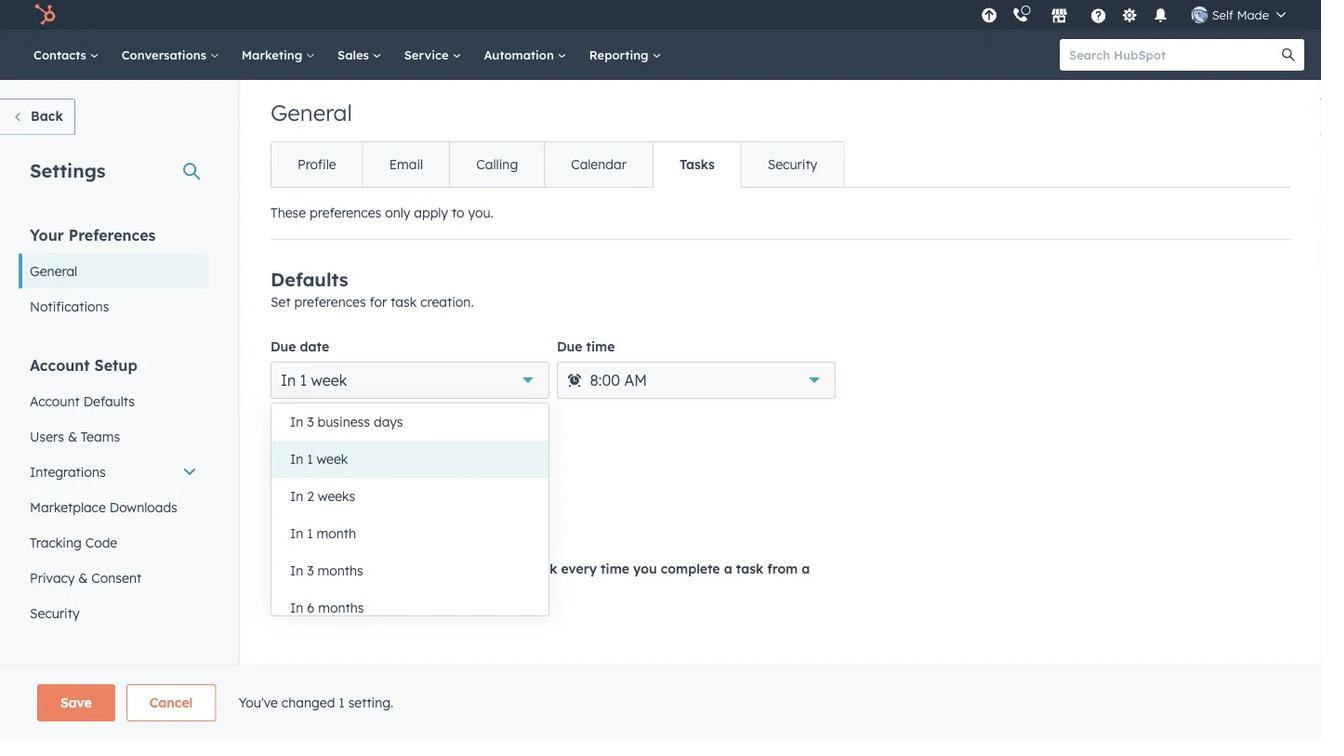 Task type: vqa. For each thing, say whether or not it's contained in the screenshot.
rightmost TEAM
no



Task type: describe. For each thing, give the bounding box(es) containing it.
6
[[307, 600, 315, 616]]

reminder
[[271, 409, 333, 426]]

task inside defaults set preferences for task creation.
[[391, 294, 417, 310]]

1 inside in 1 week popup button
[[300, 371, 307, 390]]

weeks
[[318, 488, 356, 505]]

settings
[[30, 159, 106, 182]]

preferences inside defaults set preferences for task creation.
[[294, 294, 366, 310]]

prompted
[[327, 561, 390, 577]]

privacy & consent link
[[19, 560, 208, 596]]

time inside the get prompted to create a follow up task every time you complete a task from a list view
[[601, 561, 630, 577]]

2 horizontal spatial task
[[736, 561, 764, 577]]

for inside defaults set preferences for task creation.
[[370, 294, 387, 310]]

view
[[323, 583, 352, 599]]

every
[[561, 561, 597, 577]]

teams
[[81, 428, 120, 445]]

help image
[[1091, 8, 1108, 25]]

tracking
[[30, 534, 82, 551]]

reminder
[[306, 442, 369, 460]]

data management element
[[19, 662, 208, 740]]

calling icon image
[[1013, 7, 1029, 24]]

reporting
[[589, 47, 652, 62]]

you.
[[468, 205, 494, 221]]

account for account defaults
[[30, 393, 80, 409]]

& for privacy
[[78, 570, 88, 586]]

save button
[[37, 685, 115, 722]]

in 1 week inside popup button
[[281, 371, 347, 390]]

in 1 month
[[290, 526, 356, 542]]

list
[[300, 583, 319, 599]]

account for account setup
[[30, 356, 90, 374]]

notifications
[[30, 298, 109, 314]]

contacts link
[[22, 30, 110, 80]]

ruby anderson image
[[1192, 7, 1209, 23]]

you
[[633, 561, 657, 577]]

in for in 1 week button
[[290, 451, 303, 467]]

no reminder button
[[271, 433, 550, 470]]

reporting link
[[578, 30, 673, 80]]

week inside button
[[317, 451, 348, 467]]

in 2 weeks
[[290, 488, 356, 505]]

self
[[1213, 7, 1234, 22]]

conversations
[[122, 47, 210, 62]]

in 3 business days button
[[272, 404, 549, 441]]

upgrade link
[[978, 5, 1001, 25]]

these
[[271, 205, 306, 221]]

defaults set preferences for task creation.
[[271, 268, 474, 310]]

self made menu
[[976, 0, 1299, 30]]

general link
[[19, 253, 208, 289]]

8:00 am button
[[557, 362, 836, 399]]

back link
[[0, 99, 75, 135]]

service
[[404, 47, 452, 62]]

0 vertical spatial general
[[271, 99, 352, 127]]

contacts
[[33, 47, 90, 62]]

am
[[625, 371, 647, 390]]

your preferences
[[30, 226, 156, 244]]

changed
[[282, 695, 335, 711]]

users
[[30, 428, 64, 445]]

made
[[1237, 7, 1270, 22]]

tasks link
[[653, 142, 741, 187]]

downloads
[[110, 499, 177, 515]]

0 vertical spatial to
[[452, 205, 465, 221]]

setting.
[[348, 695, 394, 711]]

in inside popup button
[[281, 371, 296, 390]]

save
[[60, 695, 92, 711]]

0 vertical spatial security link
[[741, 142, 844, 187]]

email
[[389, 156, 423, 173]]

in 6 months button
[[272, 590, 549, 627]]

calendar link
[[544, 142, 653, 187]]

0 horizontal spatial up
[[339, 498, 363, 521]]

no
[[281, 442, 302, 460]]

1 inside in 1 week button
[[307, 451, 313, 467]]

marketplaces button
[[1041, 0, 1080, 30]]

upgrade image
[[982, 8, 998, 25]]

in for in 2 weeks button in the bottom left of the page
[[290, 488, 303, 505]]

integrations button
[[19, 454, 208, 490]]

hubspot image
[[33, 4, 56, 26]]

in 3 months button
[[272, 553, 549, 590]]

business
[[318, 414, 370, 430]]

from
[[768, 561, 798, 577]]

month
[[317, 526, 356, 542]]

notifications image
[[1153, 8, 1170, 25]]

in for in 3 business days button
[[290, 414, 303, 430]]

consent
[[91, 570, 142, 586]]

in 1 week inside button
[[290, 451, 348, 467]]

in 1 week button
[[271, 362, 550, 399]]

integrations
[[30, 464, 106, 480]]

creation.
[[421, 294, 474, 310]]

profile link
[[272, 142, 362, 187]]

search image
[[1283, 48, 1296, 61]]

due time
[[557, 339, 615, 355]]

follow-
[[391, 524, 432, 540]]

management
[[71, 663, 169, 681]]

in 2 weeks button
[[272, 478, 549, 515]]

these preferences only apply to you.
[[271, 205, 494, 221]]

self made button
[[1181, 0, 1298, 30]]

8:00 am
[[590, 371, 647, 390]]

& for users
[[68, 428, 77, 445]]

date
[[300, 339, 329, 355]]

1 inside in 1 month button
[[307, 526, 313, 542]]

you've
[[238, 695, 278, 711]]

1 left setting.
[[339, 695, 345, 711]]

get prompted to create a follow up task every time you complete a task from a list view
[[300, 561, 810, 599]]

to inside the get prompted to create a follow up task every time you complete a task from a list view
[[394, 561, 407, 577]]

notifications button
[[1146, 0, 1177, 30]]

data management
[[30, 663, 169, 681]]

set inside follow-up tasks set preferences for follow-up reminders.
[[271, 524, 291, 540]]

users & teams link
[[19, 419, 208, 454]]

account defaults link
[[19, 384, 208, 419]]



Task type: locate. For each thing, give the bounding box(es) containing it.
account defaults
[[30, 393, 135, 409]]

properties link
[[19, 691, 208, 726]]

1 vertical spatial &
[[78, 570, 88, 586]]

set down the follow-
[[271, 524, 291, 540]]

0 vertical spatial &
[[68, 428, 77, 445]]

week inside popup button
[[311, 371, 347, 390]]

a left follow
[[456, 561, 464, 577]]

up up create
[[432, 524, 448, 540]]

& right users
[[68, 428, 77, 445]]

complete
[[661, 561, 720, 577]]

account
[[30, 356, 90, 374], [30, 393, 80, 409]]

in up no
[[290, 414, 303, 430]]

1 vertical spatial up
[[432, 524, 448, 540]]

3 up list
[[307, 563, 314, 579]]

for left creation.
[[370, 294, 387, 310]]

0 horizontal spatial due
[[271, 339, 296, 355]]

& inside 'link'
[[78, 570, 88, 586]]

defaults inside account setup element
[[83, 393, 135, 409]]

navigation containing profile
[[271, 141, 845, 188]]

1 a from the left
[[456, 561, 464, 577]]

1 vertical spatial set
[[271, 524, 291, 540]]

0 vertical spatial in 1 week
[[281, 371, 347, 390]]

privacy
[[30, 570, 75, 586]]

for down tasks
[[370, 524, 387, 540]]

in 1 week button
[[272, 441, 549, 478]]

0 horizontal spatial security link
[[19, 596, 208, 631]]

in 6 months
[[290, 600, 364, 616]]

only
[[385, 205, 410, 221]]

0 vertical spatial account
[[30, 356, 90, 374]]

in down the follow-
[[290, 526, 303, 542]]

set up due date at the left top of page
[[271, 294, 291, 310]]

2 a from the left
[[724, 561, 733, 577]]

1 vertical spatial account
[[30, 393, 80, 409]]

calendar
[[571, 156, 627, 173]]

in for in 1 month button
[[290, 526, 303, 542]]

security for top security link
[[768, 156, 818, 173]]

general up profile
[[271, 99, 352, 127]]

marketplace downloads
[[30, 499, 177, 515]]

due for due time
[[557, 339, 583, 355]]

1 account from the top
[[30, 356, 90, 374]]

Search HubSpot search field
[[1060, 39, 1288, 71]]

1 horizontal spatial defaults
[[271, 268, 348, 291]]

to left create
[[394, 561, 407, 577]]

0 horizontal spatial to
[[394, 561, 407, 577]]

tracking code link
[[19, 525, 208, 560]]

in down due date at the left top of page
[[281, 371, 296, 390]]

1 horizontal spatial to
[[452, 205, 465, 221]]

1 vertical spatial in 1 week
[[290, 451, 348, 467]]

a
[[456, 561, 464, 577], [724, 561, 733, 577], [802, 561, 810, 577]]

week down the date
[[311, 371, 347, 390]]

1 horizontal spatial up
[[432, 524, 448, 540]]

in for in 6 months button
[[290, 600, 303, 616]]

preferences inside follow-up tasks set preferences for follow-up reminders.
[[294, 524, 366, 540]]

2 horizontal spatial up
[[510, 561, 526, 577]]

1 horizontal spatial a
[[724, 561, 733, 577]]

1 horizontal spatial &
[[78, 570, 88, 586]]

3 for business
[[307, 414, 314, 430]]

1 vertical spatial to
[[394, 561, 407, 577]]

1
[[300, 371, 307, 390], [307, 451, 313, 467], [307, 526, 313, 542], [339, 695, 345, 711]]

2 account from the top
[[30, 393, 80, 409]]

1 down due date at the left top of page
[[300, 371, 307, 390]]

navigation
[[271, 141, 845, 188]]

for inside follow-up tasks set preferences for follow-up reminders.
[[370, 524, 387, 540]]

in left 2
[[290, 488, 303, 505]]

3
[[307, 414, 314, 430], [307, 563, 314, 579]]

list box
[[272, 404, 549, 627]]

notifications link
[[19, 289, 208, 324]]

up up the month
[[339, 498, 363, 521]]

1 vertical spatial for
[[370, 524, 387, 540]]

follow-up tasks set preferences for follow-up reminders.
[[271, 498, 515, 540]]

data
[[30, 663, 66, 681]]

settings image
[[1122, 8, 1139, 25]]

task left every
[[530, 561, 558, 577]]

calling link
[[449, 142, 544, 187]]

marketplace
[[30, 499, 106, 515]]

0 horizontal spatial security
[[30, 605, 80, 621]]

defaults up users & teams link
[[83, 393, 135, 409]]

in 3 business days
[[290, 414, 403, 430]]

in 1 week up in 2 weeks
[[290, 451, 348, 467]]

general down your
[[30, 263, 77, 279]]

a right complete
[[724, 561, 733, 577]]

help button
[[1083, 0, 1115, 30]]

3 for months
[[307, 563, 314, 579]]

months for in 6 months
[[318, 600, 364, 616]]

general inside your preferences element
[[30, 263, 77, 279]]

defaults inside defaults set preferences for task creation.
[[271, 268, 348, 291]]

sales
[[338, 47, 373, 62]]

up right follow
[[510, 561, 526, 577]]

calling icon button
[[1005, 3, 1037, 27]]

2 for from the top
[[370, 524, 387, 540]]

back
[[31, 108, 63, 124]]

1 horizontal spatial task
[[530, 561, 558, 577]]

2 vertical spatial up
[[510, 561, 526, 577]]

get
[[300, 561, 323, 577]]

0 vertical spatial security
[[768, 156, 818, 173]]

0 vertical spatial time
[[587, 339, 615, 355]]

account up account defaults
[[30, 356, 90, 374]]

time left you
[[601, 561, 630, 577]]

follow-
[[271, 498, 339, 521]]

0 horizontal spatial general
[[30, 263, 77, 279]]

in 3 months
[[290, 563, 364, 579]]

to left you.
[[452, 205, 465, 221]]

marketing link
[[230, 30, 327, 80]]

1 down the follow-
[[307, 526, 313, 542]]

service link
[[393, 30, 473, 80]]

email link
[[362, 142, 449, 187]]

months for in 3 months
[[318, 563, 364, 579]]

calling
[[476, 156, 518, 173]]

1 horizontal spatial security
[[768, 156, 818, 173]]

1 for from the top
[[370, 294, 387, 310]]

automation link
[[473, 30, 578, 80]]

days
[[374, 414, 403, 430]]

in 1 month button
[[272, 515, 549, 553]]

in
[[281, 371, 296, 390], [290, 414, 303, 430], [290, 451, 303, 467], [290, 488, 303, 505], [290, 526, 303, 542], [290, 563, 303, 579], [290, 600, 303, 616]]

0 vertical spatial defaults
[[271, 268, 348, 291]]

0 vertical spatial 3
[[307, 414, 314, 430]]

0 horizontal spatial defaults
[[83, 393, 135, 409]]

up inside the get prompted to create a follow up task every time you complete a task from a list view
[[510, 561, 526, 577]]

0 vertical spatial months
[[318, 563, 364, 579]]

reminders.
[[451, 524, 515, 540]]

search button
[[1273, 39, 1305, 71]]

in 1 week
[[281, 371, 347, 390], [290, 451, 348, 467]]

settings link
[[1119, 5, 1142, 25]]

0 vertical spatial up
[[339, 498, 363, 521]]

security
[[768, 156, 818, 173], [30, 605, 80, 621]]

0 vertical spatial preferences
[[310, 205, 382, 221]]

8:00
[[590, 371, 620, 390]]

2 due from the left
[[557, 339, 583, 355]]

preferences up the date
[[294, 294, 366, 310]]

1 vertical spatial security
[[30, 605, 80, 621]]

1 vertical spatial 3
[[307, 563, 314, 579]]

1 vertical spatial security link
[[19, 596, 208, 631]]

2 horizontal spatial a
[[802, 561, 810, 577]]

apply
[[414, 205, 448, 221]]

set
[[271, 294, 291, 310], [271, 524, 291, 540]]

0 horizontal spatial a
[[456, 561, 464, 577]]

1 set from the top
[[271, 294, 291, 310]]

1 horizontal spatial security link
[[741, 142, 844, 187]]

security inside account setup element
[[30, 605, 80, 621]]

months down view
[[318, 600, 364, 616]]

account setup
[[30, 356, 137, 374]]

& right privacy
[[78, 570, 88, 586]]

for
[[370, 294, 387, 310], [370, 524, 387, 540]]

account inside account defaults link
[[30, 393, 80, 409]]

1 vertical spatial time
[[601, 561, 630, 577]]

months up view
[[318, 563, 364, 579]]

0 vertical spatial for
[[370, 294, 387, 310]]

2 set from the top
[[271, 524, 291, 540]]

security for left security link
[[30, 605, 80, 621]]

3 up no reminder
[[307, 414, 314, 430]]

2
[[307, 488, 314, 505]]

1 vertical spatial months
[[318, 600, 364, 616]]

cancel button
[[126, 685, 216, 722]]

time up 8:00
[[587, 339, 615, 355]]

1 vertical spatial general
[[30, 263, 77, 279]]

1 due from the left
[[271, 339, 296, 355]]

tasks
[[368, 498, 417, 521]]

2 vertical spatial preferences
[[294, 524, 366, 540]]

2 3 from the top
[[307, 563, 314, 579]]

0 horizontal spatial &
[[68, 428, 77, 445]]

list box containing in 3 business days
[[272, 404, 549, 627]]

marketplace downloads link
[[19, 490, 208, 525]]

0 horizontal spatial task
[[391, 294, 417, 310]]

general
[[271, 99, 352, 127], [30, 263, 77, 279]]

1 vertical spatial preferences
[[294, 294, 366, 310]]

your preferences element
[[19, 225, 208, 324]]

1 horizontal spatial due
[[557, 339, 583, 355]]

task left "from"
[[736, 561, 764, 577]]

0 vertical spatial week
[[311, 371, 347, 390]]

follow
[[468, 561, 506, 577]]

due date
[[271, 339, 329, 355]]

in up list
[[290, 563, 303, 579]]

week up weeks
[[317, 451, 348, 467]]

marketing
[[242, 47, 306, 62]]

preferences down the follow-
[[294, 524, 366, 540]]

task left creation.
[[391, 294, 417, 310]]

self made
[[1213, 7, 1270, 22]]

security inside navigation
[[768, 156, 818, 173]]

preferences left only
[[310, 205, 382, 221]]

1 right no
[[307, 451, 313, 467]]

0 vertical spatial set
[[271, 294, 291, 310]]

properties
[[30, 700, 93, 716]]

months
[[318, 563, 364, 579], [318, 600, 364, 616]]

marketplaces image
[[1052, 8, 1068, 25]]

in for in 3 months button
[[290, 563, 303, 579]]

in 1 week down the date
[[281, 371, 347, 390]]

account up users
[[30, 393, 80, 409]]

1 horizontal spatial general
[[271, 99, 352, 127]]

your
[[30, 226, 64, 244]]

defaults up the date
[[271, 268, 348, 291]]

privacy & consent
[[30, 570, 142, 586]]

create
[[411, 561, 452, 577]]

1 vertical spatial defaults
[[83, 393, 135, 409]]

1 3 from the top
[[307, 414, 314, 430]]

set inside defaults set preferences for task creation.
[[271, 294, 291, 310]]

due for due date
[[271, 339, 296, 355]]

no reminder
[[281, 442, 369, 460]]

account setup element
[[19, 355, 208, 631]]

conversations link
[[110, 30, 230, 80]]

in left 6
[[290, 600, 303, 616]]

a right "from"
[[802, 561, 810, 577]]

code
[[85, 534, 117, 551]]

up
[[339, 498, 363, 521], [432, 524, 448, 540], [510, 561, 526, 577]]

1 vertical spatial week
[[317, 451, 348, 467]]

you've changed 1 setting.
[[238, 695, 394, 711]]

3 a from the left
[[802, 561, 810, 577]]

in left reminder
[[290, 451, 303, 467]]



